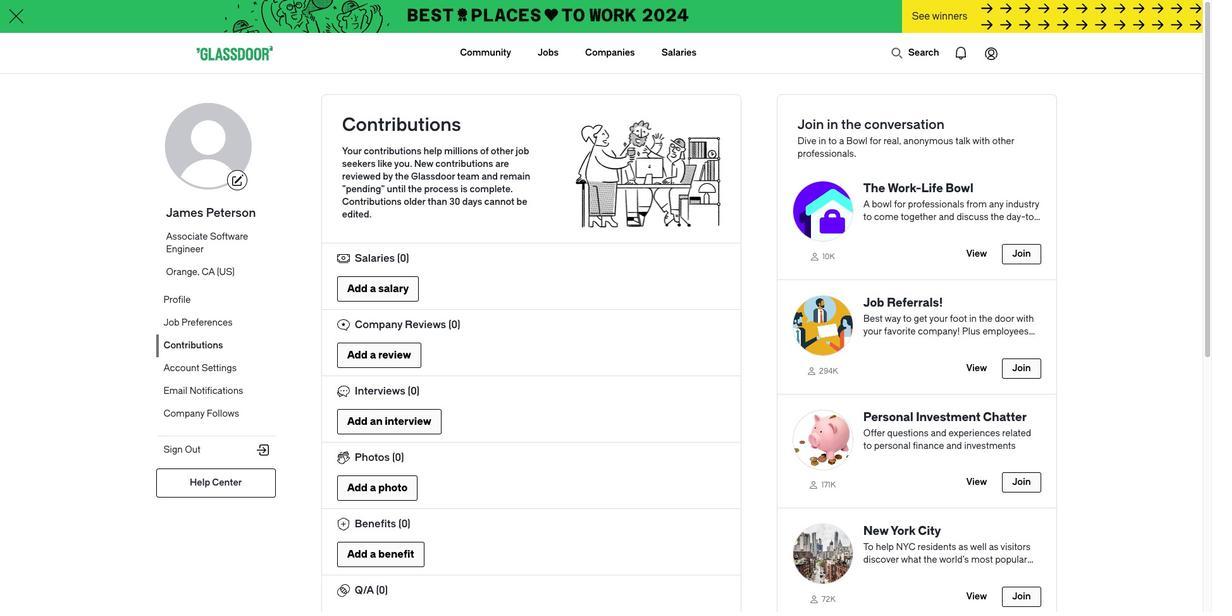 Task type: vqa. For each thing, say whether or not it's contained in the screenshot.
Share dropdown button on top of get's Share
no



Task type: locate. For each thing, give the bounding box(es) containing it.
(0) for benefits (0)
[[399, 518, 410, 530]]

help
[[424, 146, 442, 157], [876, 542, 894, 553]]

day-
[[1007, 212, 1026, 223]]

other right talk
[[992, 136, 1015, 147]]

day
[[864, 225, 878, 235]]

job inside the job referrals! best way to get your foot in the door with your favorite company! plus employees won't mind getting that referral money!
[[864, 296, 885, 310]]

help inside the your contributions help millions of other job seekers like you. new contributions are reviewed by the glassdoor team and remain "pending" until the process is complete. contributions older than 30 days cannot be edited.
[[424, 146, 442, 157]]

other
[[992, 136, 1015, 147], [491, 146, 514, 157]]

0 vertical spatial bowl
[[846, 136, 868, 147]]

image for bowl image left a
[[793, 181, 853, 242]]

out
[[185, 444, 201, 455]]

72k
[[822, 595, 836, 604]]

new up to
[[864, 525, 889, 539]]

1 horizontal spatial salaries
[[662, 47, 697, 58]]

0 horizontal spatial company
[[164, 409, 205, 419]]

1 horizontal spatial other
[[992, 136, 1015, 147]]

until
[[387, 184, 406, 195]]

and
[[482, 171, 498, 182], [939, 212, 955, 223], [931, 428, 947, 439], [947, 441, 962, 451]]

profile
[[164, 295, 191, 306]]

and up complete.
[[482, 171, 498, 182]]

as
[[959, 542, 968, 553], [989, 542, 999, 553]]

4 image for bowl image from the top
[[793, 524, 853, 585]]

1 vertical spatial contributions
[[436, 159, 493, 170]]

(0) right photos
[[392, 452, 404, 464]]

with right door
[[1017, 314, 1034, 324]]

days
[[462, 197, 482, 208]]

personal
[[874, 441, 911, 451]]

in
[[827, 118, 838, 132], [819, 136, 826, 147], [969, 314, 977, 324]]

job
[[864, 296, 885, 310], [164, 318, 179, 328]]

0 horizontal spatial help
[[424, 146, 442, 157]]

in up professionals.
[[819, 136, 826, 147]]

winners
[[932, 11, 968, 22]]

bowl right a
[[846, 136, 868, 147]]

lottie animation container image inside search button
[[891, 47, 903, 59]]

employees
[[983, 326, 1029, 337]]

bowl up from
[[946, 182, 974, 196]]

help up glassdoor
[[424, 146, 442, 157]]

1 horizontal spatial help
[[876, 542, 894, 553]]

1 as from the left
[[959, 542, 968, 553]]

contributions down millions
[[436, 159, 493, 170]]

image for bowl image up 72k link on the bottom right
[[793, 524, 853, 585]]

lottie animation container image inside search button
[[891, 47, 903, 59]]

in up the plus
[[969, 314, 977, 324]]

job up best
[[864, 296, 885, 310]]

image for bowl image up 171k link
[[793, 410, 853, 470]]

1 vertical spatial salaries
[[355, 252, 395, 264]]

1 horizontal spatial new
[[864, 525, 889, 539]]

0 horizontal spatial job
[[164, 318, 179, 328]]

questions
[[887, 428, 929, 439]]

job for referrals!
[[864, 296, 885, 310]]

(0) down 'older'
[[397, 252, 409, 264]]

lottie animation container image
[[946, 38, 976, 68], [976, 38, 1006, 68], [976, 38, 1006, 68], [891, 47, 903, 59]]

1 horizontal spatial of
[[932, 225, 940, 235]]

0 vertical spatial job
[[864, 296, 885, 310]]

to right has
[[898, 568, 906, 579]]

1 vertical spatial help
[[876, 542, 894, 553]]

edited.
[[342, 209, 372, 220]]

1 horizontal spatial your
[[929, 314, 948, 324]]

0 vertical spatial salaries
[[662, 47, 697, 58]]

0 horizontal spatial bowl
[[846, 136, 868, 147]]

discuss
[[957, 212, 989, 223]]

for down work-
[[894, 199, 906, 210]]

referral
[[962, 339, 992, 350]]

the left door
[[979, 314, 993, 324]]

work-
[[942, 225, 967, 235]]

industry
[[1006, 199, 1040, 210]]

company down 'email'
[[164, 409, 205, 419]]

image for bowl image for the work-life bowl
[[793, 181, 853, 242]]

job down profile at the top left of the page
[[164, 318, 179, 328]]

image for bowl image
[[793, 181, 853, 242], [793, 295, 853, 356], [793, 410, 853, 470], [793, 524, 853, 585]]

contributions down "pending"
[[342, 197, 402, 208]]

0 vertical spatial your
[[929, 314, 948, 324]]

salaries for salaries
[[662, 47, 697, 58]]

contributions
[[364, 146, 422, 157], [436, 159, 493, 170]]

(0) right benefits
[[399, 518, 410, 530]]

1 horizontal spatial for
[[894, 199, 906, 210]]

1 vertical spatial job
[[164, 318, 179, 328]]

city
[[864, 568, 878, 579]]

related
[[1002, 428, 1031, 439]]

help
[[190, 478, 210, 488]]

new
[[414, 159, 433, 170], [864, 525, 889, 539]]

of inside the your contributions help millions of other job seekers like you. new contributions are reviewed by the glassdoor team and remain "pending" until the process is complete. contributions older than 30 days cannot be edited.
[[480, 146, 489, 157]]

1 horizontal spatial as
[[989, 542, 999, 553]]

search
[[908, 47, 939, 58]]

offer!
[[908, 568, 931, 579]]

life.
[[967, 225, 981, 235]]

(0) for photos (0)
[[392, 452, 404, 464]]

other inside the join in the conversation dive in to a bowl for real, anonymous talk with other professionals.
[[992, 136, 1015, 147]]

and inside the your contributions help millions of other job seekers like you. new contributions are reviewed by the glassdoor team and remain "pending" until the process is complete. contributions older than 30 days cannot be edited.
[[482, 171, 498, 182]]

your up company!
[[929, 314, 948, 324]]

see winners
[[912, 11, 968, 22]]

in right join
[[827, 118, 838, 132]]

q/a (0)
[[355, 585, 388, 597]]

0 vertical spatial of
[[480, 146, 489, 157]]

your contributions help millions of other job seekers like you. new contributions are reviewed by the glassdoor team and remain "pending" until the process is complete. contributions older than 30 days cannot be edited.
[[342, 146, 530, 220]]

new up glassdoor
[[414, 159, 433, 170]]

contributions up you.
[[342, 115, 461, 135]]

glassdoor
[[411, 171, 455, 182]]

0 horizontal spatial as
[[959, 542, 968, 553]]

contributions down the job preferences
[[164, 340, 223, 351]]

process
[[424, 184, 459, 195]]

1 vertical spatial for
[[894, 199, 906, 210]]

0 vertical spatial new
[[414, 159, 433, 170]]

image for bowl image up 294k link
[[793, 295, 853, 356]]

with right talk
[[973, 136, 990, 147]]

the
[[864, 182, 885, 196]]

world's
[[939, 555, 969, 566]]

1 vertical spatial bowl
[[946, 182, 974, 196]]

contributions inside the your contributions help millions of other job seekers like you. new contributions are reviewed by the glassdoor team and remain "pending" until the process is complete. contributions older than 30 days cannot be edited.
[[342, 197, 402, 208]]

for
[[870, 136, 882, 147], [894, 199, 906, 210]]

orange,
[[166, 267, 200, 278]]

residents
[[918, 542, 956, 553]]

72k link
[[793, 592, 853, 607]]

interviews
[[355, 385, 405, 397]]

york
[[891, 525, 916, 539]]

0 horizontal spatial your
[[864, 326, 882, 337]]

company left reviews
[[355, 319, 403, 331]]

of left work-
[[932, 225, 940, 235]]

1 horizontal spatial in
[[827, 118, 838, 132]]

0 vertical spatial help
[[424, 146, 442, 157]]

(0) right q/a
[[376, 585, 388, 597]]

get
[[914, 314, 927, 324]]

a
[[839, 136, 844, 147]]

experiences
[[949, 428, 1000, 439]]

to inside the job referrals! best way to get your foot in the door with your favorite company! plus employees won't mind getting that referral money!
[[903, 314, 912, 324]]

complete.
[[470, 184, 513, 195]]

1 vertical spatial in
[[819, 136, 826, 147]]

1 horizontal spatial job
[[864, 296, 885, 310]]

0 vertical spatial contributions
[[342, 115, 461, 135]]

0 horizontal spatial with
[[973, 136, 990, 147]]

that
[[943, 339, 960, 350]]

contributions up like
[[364, 146, 422, 157]]

the inside the job referrals! best way to get your foot in the door with your favorite company! plus employees won't mind getting that referral money!
[[979, 314, 993, 324]]

help up the discover
[[876, 542, 894, 553]]

work-
[[888, 182, 922, 196]]

come
[[874, 212, 899, 223]]

jobs link
[[538, 33, 559, 73]]

to left a
[[829, 136, 837, 147]]

seekers
[[342, 159, 376, 170]]

and down experiences
[[947, 441, 962, 451]]

3 image for bowl image from the top
[[793, 410, 853, 470]]

1 vertical spatial new
[[864, 525, 889, 539]]

new inside new york city to help nyc residents as well as visitors discover what the world's most popular city has to offer!
[[864, 525, 889, 539]]

for left real,
[[870, 136, 882, 147]]

offer
[[864, 428, 885, 439]]

1 horizontal spatial with
[[1017, 314, 1034, 324]]

notifications
[[190, 386, 243, 397]]

of right millions
[[480, 146, 489, 157]]

popular
[[995, 555, 1027, 566]]

0 vertical spatial with
[[973, 136, 990, 147]]

0 horizontal spatial salaries
[[355, 252, 395, 264]]

(0)
[[397, 252, 409, 264], [449, 319, 460, 331], [408, 385, 420, 397], [392, 452, 404, 464], [399, 518, 410, 530], [376, 585, 388, 597]]

to
[[829, 136, 837, 147], [864, 212, 872, 223], [903, 314, 912, 324], [864, 441, 872, 451], [898, 568, 906, 579]]

0 horizontal spatial other
[[491, 146, 514, 157]]

contributions
[[342, 115, 461, 135], [342, 197, 402, 208], [164, 340, 223, 351]]

(0) for salaries (0)
[[397, 252, 409, 264]]

as right well
[[989, 542, 999, 553]]

0 vertical spatial for
[[870, 136, 882, 147]]

1 image for bowl image from the top
[[793, 181, 853, 242]]

to down offer
[[864, 441, 872, 451]]

the up a
[[841, 118, 862, 132]]

2 as from the left
[[989, 542, 999, 553]]

best
[[864, 314, 883, 324]]

the down residents in the bottom of the page
[[924, 555, 937, 566]]

1 horizontal spatial bowl
[[946, 182, 974, 196]]

0 horizontal spatial for
[[870, 136, 882, 147]]

1 horizontal spatial company
[[355, 319, 403, 331]]

(0) for q/a (0)
[[376, 585, 388, 597]]

294k
[[819, 367, 838, 376]]

the down you.
[[395, 171, 409, 182]]

the down any
[[991, 212, 1004, 223]]

your down best
[[864, 326, 882, 337]]

2 image for bowl image from the top
[[793, 295, 853, 356]]

1 vertical spatial company
[[164, 409, 205, 419]]

other up are
[[491, 146, 514, 157]]

the inside new york city to help nyc residents as well as visitors discover what the world's most popular city has to offer!
[[924, 555, 937, 566]]

0 vertical spatial contributions
[[364, 146, 422, 157]]

0 horizontal spatial of
[[480, 146, 489, 157]]

finance
[[913, 441, 944, 451]]

1 vertical spatial contributions
[[342, 197, 402, 208]]

to down a
[[864, 212, 872, 223]]

2 vertical spatial in
[[969, 314, 977, 324]]

2 horizontal spatial in
[[969, 314, 977, 324]]

associate software engineer
[[166, 232, 248, 255]]

lottie animation container image
[[410, 33, 461, 72], [410, 33, 461, 72], [946, 38, 976, 68], [891, 47, 903, 59]]

to inside new york city to help nyc residents as well as visitors discover what the world's most popular city has to offer!
[[898, 568, 906, 579]]

engineer
[[166, 244, 204, 255]]

center
[[212, 478, 242, 488]]

0 vertical spatial company
[[355, 319, 403, 331]]

company reviews (0)
[[355, 319, 460, 331]]

image for bowl image for job referrals!
[[793, 295, 853, 356]]

0 horizontal spatial contributions
[[364, 146, 422, 157]]

company for company reviews (0)
[[355, 319, 403, 331]]

(0) right interviews
[[408, 385, 420, 397]]

to
[[864, 542, 874, 553]]

1 vertical spatial with
[[1017, 314, 1034, 324]]

what
[[901, 555, 922, 566]]

0 horizontal spatial new
[[414, 159, 433, 170]]

with inside the job referrals! best way to get your foot in the door with your favorite company! plus employees won't mind getting that referral money!
[[1017, 314, 1034, 324]]

30
[[449, 197, 460, 208]]

to inside the join in the conversation dive in to a bowl for real, anonymous talk with other professionals.
[[829, 136, 837, 147]]

real,
[[884, 136, 901, 147]]

associate
[[166, 232, 208, 242]]

to left get
[[903, 314, 912, 324]]

with inside the join in the conversation dive in to a bowl for real, anonymous talk with other professionals.
[[973, 136, 990, 147]]

and up work-
[[939, 212, 955, 223]]

as left well
[[959, 542, 968, 553]]

and up finance on the right bottom of the page
[[931, 428, 947, 439]]

1 vertical spatial of
[[932, 225, 940, 235]]



Task type: describe. For each thing, give the bounding box(es) containing it.
cannot
[[484, 197, 515, 208]]

orange, ca (us)
[[166, 267, 235, 278]]

investment
[[916, 410, 981, 424]]

294k link
[[793, 363, 853, 379]]

new inside the your contributions help millions of other job seekers like you. new contributions are reviewed by the glassdoor team and remain "pending" until the process is complete. contributions older than 30 days cannot be edited.
[[414, 159, 433, 170]]

dive
[[798, 136, 817, 147]]

millions
[[444, 146, 478, 157]]

email notifications
[[164, 386, 243, 397]]

company for company follows
[[164, 409, 205, 419]]

you.
[[394, 159, 412, 170]]

than
[[428, 197, 447, 208]]

community link
[[460, 33, 511, 73]]

job preferences
[[164, 318, 233, 328]]

professionals
[[908, 199, 965, 210]]

follows
[[207, 409, 239, 419]]

in inside the job referrals! best way to get your foot in the door with your favorite company! plus employees won't mind getting that referral money!
[[969, 314, 977, 324]]

bowl inside the work-life bowl a bowl for professionals from any industry to come together and discuss the day-to- day happenings of work-life.
[[946, 182, 974, 196]]

(us)
[[217, 267, 235, 278]]

the work-life bowl a bowl for professionals from any industry to come together and discuss the day-to- day happenings of work-life.
[[864, 182, 1040, 235]]

remain
[[500, 171, 530, 182]]

"pending"
[[342, 184, 385, 195]]

any
[[989, 199, 1004, 210]]

the inside the join in the conversation dive in to a bowl for real, anonymous talk with other professionals.
[[841, 118, 862, 132]]

companies link
[[585, 33, 635, 73]]

of inside the work-life bowl a bowl for professionals from any industry to come together and discuss the day-to- day happenings of work-life.
[[932, 225, 940, 235]]

life
[[921, 182, 943, 196]]

q/a
[[355, 585, 374, 597]]

(0) right reviews
[[449, 319, 460, 331]]

from
[[967, 199, 987, 210]]

sign out
[[164, 444, 201, 455]]

171k link
[[793, 477, 853, 493]]

plus
[[962, 326, 981, 337]]

reviewed
[[342, 171, 381, 182]]

way
[[885, 314, 901, 324]]

favorite
[[884, 326, 916, 337]]

2 vertical spatial contributions
[[164, 340, 223, 351]]

foot
[[950, 314, 967, 324]]

account
[[164, 363, 199, 374]]

anonymous
[[904, 136, 953, 147]]

nyc
[[896, 542, 916, 553]]

won't
[[864, 339, 886, 350]]

job for preferences
[[164, 318, 179, 328]]

a
[[864, 199, 870, 210]]

for inside the join in the conversation dive in to a bowl for real, anonymous talk with other professionals.
[[870, 136, 882, 147]]

community
[[460, 47, 511, 58]]

by
[[383, 171, 393, 182]]

other inside the your contributions help millions of other job seekers like you. new contributions are reviewed by the glassdoor team and remain "pending" until the process is complete. contributions older than 30 days cannot be edited.
[[491, 146, 514, 157]]

salaries for salaries (0)
[[355, 252, 395, 264]]

city
[[918, 525, 941, 539]]

sign
[[164, 444, 183, 455]]

job
[[516, 146, 529, 157]]

the inside the work-life bowl a bowl for professionals from any industry to come together and discuss the day-to- day happenings of work-life.
[[991, 212, 1004, 223]]

team
[[457, 171, 480, 182]]

10k
[[822, 252, 835, 261]]

be
[[517, 197, 527, 208]]

0 vertical spatial in
[[827, 118, 838, 132]]

like
[[378, 159, 392, 170]]

image for bowl image for personal investment chatter
[[793, 410, 853, 470]]

referrals!
[[887, 296, 943, 310]]

chatter
[[983, 410, 1027, 424]]

reviews
[[405, 319, 446, 331]]

join
[[798, 118, 824, 132]]

bowl inside the join in the conversation dive in to a bowl for real, anonymous talk with other professionals.
[[846, 136, 868, 147]]

1 horizontal spatial contributions
[[436, 159, 493, 170]]

photos (0)
[[355, 452, 404, 464]]

image for bowl image for new york city
[[793, 524, 853, 585]]

job referrals! best way to get your foot in the door with your favorite company! plus employees won't mind getting that referral money!
[[864, 296, 1034, 350]]

to inside the personal investment chatter offer questions and experiences related to personal finance and investments
[[864, 441, 872, 451]]

10k link
[[793, 249, 853, 264]]

personal
[[864, 410, 914, 424]]

visitors
[[1001, 542, 1031, 553]]

email
[[164, 386, 187, 397]]

mind
[[888, 339, 910, 350]]

talk
[[956, 136, 971, 147]]

has
[[880, 568, 895, 579]]

171k
[[822, 481, 836, 490]]

professionals.
[[798, 149, 856, 159]]

sign out link
[[156, 436, 276, 459]]

the up 'older'
[[408, 184, 422, 195]]

help inside new york city to help nyc residents as well as visitors discover what the world's most popular city has to offer!
[[876, 542, 894, 553]]

0 horizontal spatial in
[[819, 136, 826, 147]]

(0) for interviews (0)
[[408, 385, 420, 397]]

salaries (0)
[[355, 252, 409, 264]]

jobs
[[538, 47, 559, 58]]

to-
[[1026, 212, 1039, 223]]

money!
[[994, 339, 1026, 350]]

discover
[[864, 555, 899, 566]]

new york city to help nyc residents as well as visitors discover what the world's most popular city has to offer!
[[864, 525, 1031, 579]]

company follows
[[164, 409, 239, 419]]

1 vertical spatial your
[[864, 326, 882, 337]]

well
[[970, 542, 987, 553]]

getting
[[912, 339, 941, 350]]

companies
[[585, 47, 635, 58]]

and inside the work-life bowl a bowl for professionals from any industry to come together and discuss the day-to- day happenings of work-life.
[[939, 212, 955, 223]]

search button
[[884, 40, 946, 66]]

join in the conversation dive in to a bowl for real, anonymous talk with other professionals.
[[798, 118, 1015, 159]]

help center link
[[156, 469, 276, 498]]

for inside the work-life bowl a bowl for professionals from any industry to come together and discuss the day-to- day happenings of work-life.
[[894, 199, 906, 210]]

to inside the work-life bowl a bowl for professionals from any industry to come together and discuss the day-to- day happenings of work-life.
[[864, 212, 872, 223]]



